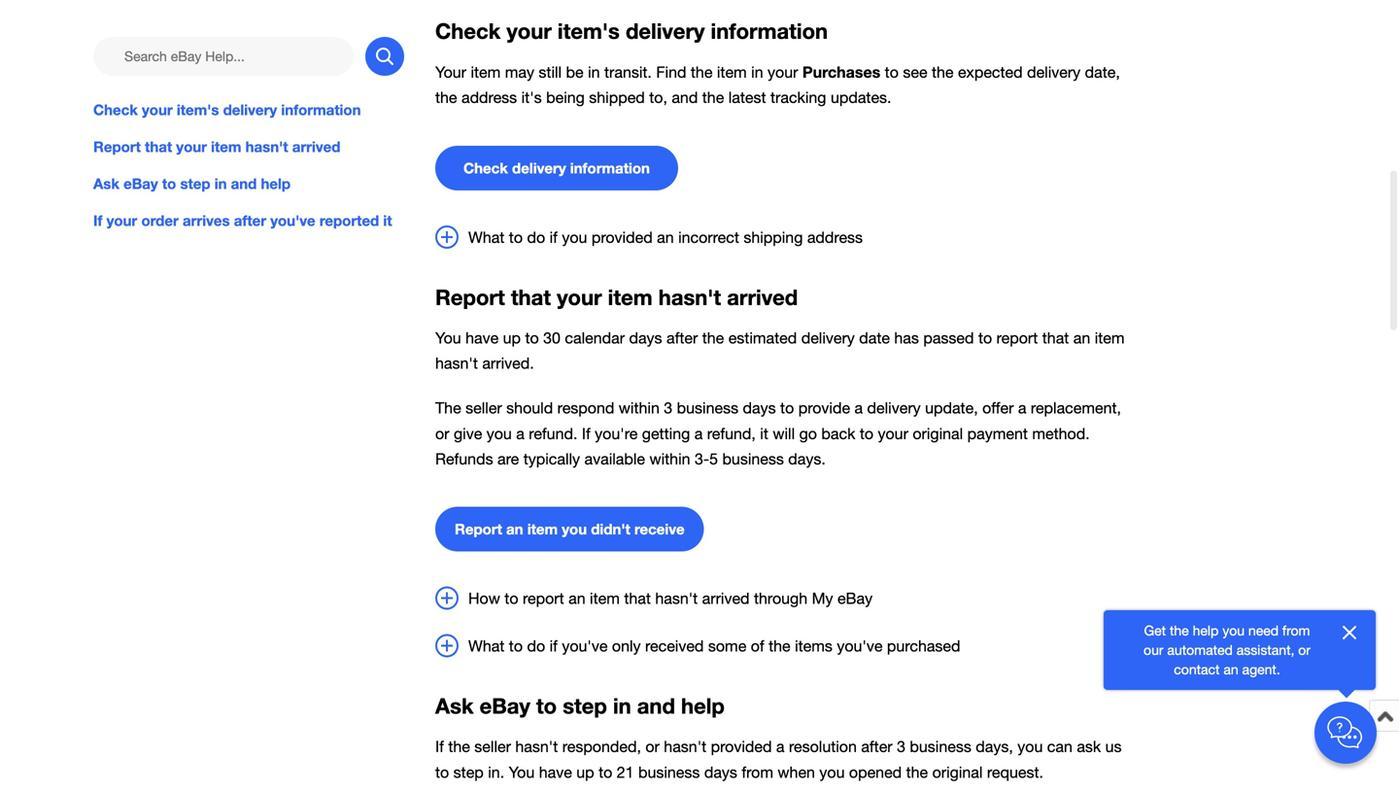 Task type: vqa. For each thing, say whether or not it's contained in the screenshot.
Remember this card for future orders
no



Task type: locate. For each thing, give the bounding box(es) containing it.
delivery left date
[[802, 329, 855, 347]]

0 vertical spatial ebay
[[124, 175, 158, 193]]

2 horizontal spatial ebay
[[838, 590, 873, 608]]

do left "only"
[[527, 637, 545, 655]]

0 horizontal spatial it
[[383, 212, 392, 230]]

check delivery information link
[[436, 146, 679, 190]]

0 vertical spatial up
[[503, 329, 521, 347]]

if
[[550, 228, 558, 246], [550, 637, 558, 655]]

2 vertical spatial arrived
[[702, 590, 750, 608]]

up
[[503, 329, 521, 347], [577, 763, 595, 781]]

2 horizontal spatial days
[[743, 399, 776, 417]]

0 vertical spatial ask
[[93, 175, 120, 193]]

it
[[383, 212, 392, 230], [760, 425, 769, 443]]

hasn't
[[246, 138, 288, 156], [659, 284, 721, 310], [436, 354, 478, 372], [656, 590, 698, 608], [516, 738, 558, 756], [664, 738, 707, 756]]

1 vertical spatial days
[[743, 399, 776, 417]]

or right 'assistant,'
[[1299, 642, 1311, 658]]

step up the arrives
[[180, 175, 211, 193]]

0 vertical spatial seller
[[466, 399, 502, 417]]

if for you've
[[550, 637, 558, 655]]

a
[[855, 399, 863, 417], [1019, 399, 1027, 417], [516, 425, 525, 443], [695, 425, 703, 443], [777, 738, 785, 756]]

go
[[800, 425, 817, 443]]

you've
[[270, 212, 316, 230], [562, 637, 608, 655], [837, 637, 883, 655]]

you up request.
[[1018, 738, 1043, 756]]

if down check delivery information link
[[550, 228, 558, 246]]

0 vertical spatial provided
[[592, 228, 653, 246]]

1 vertical spatial up
[[577, 763, 595, 781]]

1 horizontal spatial from
[[1283, 623, 1311, 639]]

0 horizontal spatial address
[[462, 89, 517, 107]]

address right shipping
[[808, 228, 863, 246]]

0 horizontal spatial help
[[261, 175, 291, 193]]

1 horizontal spatial up
[[577, 763, 595, 781]]

seller up give
[[466, 399, 502, 417]]

0 vertical spatial check
[[436, 18, 501, 44]]

delivery down it's at the left
[[512, 159, 566, 177]]

0 vertical spatial 3
[[664, 399, 673, 417]]

an left incorrect on the top
[[657, 228, 674, 246]]

that up order
[[145, 138, 172, 156]]

2 horizontal spatial or
[[1299, 642, 1311, 658]]

1 horizontal spatial after
[[667, 329, 698, 347]]

transit.
[[605, 63, 652, 81]]

it inside the seller should respond within 3 business days to provide a delivery update, offer a replacement, or give you a refund. if you're getting a refund, it will go back to your original payment method. refunds are typically available within 3-5 business days.
[[760, 425, 769, 443]]

assistant,
[[1237, 642, 1295, 658]]

original down "update,"
[[913, 425, 964, 443]]

ebay up in.
[[480, 693, 531, 719]]

have
[[466, 329, 499, 347], [539, 763, 572, 781]]

do for you
[[527, 228, 545, 246]]

to
[[885, 63, 899, 81], [162, 175, 176, 193], [509, 228, 523, 246], [525, 329, 539, 347], [979, 329, 993, 347], [781, 399, 794, 417], [860, 425, 874, 443], [505, 590, 519, 608], [509, 637, 523, 655], [537, 693, 557, 719], [436, 763, 449, 781], [599, 763, 613, 781]]

and right to,
[[672, 89, 698, 107]]

or
[[436, 425, 450, 443], [1299, 642, 1311, 658], [646, 738, 660, 756]]

to inside dropdown button
[[509, 228, 523, 246]]

arrived up estimated
[[727, 284, 798, 310]]

that up 30 in the top left of the page
[[511, 284, 551, 310]]

only
[[612, 637, 641, 655]]

2 vertical spatial report
[[455, 521, 502, 538]]

provide
[[799, 399, 851, 417]]

an inside you have up to 30 calendar days after the estimated delivery date has passed to report that an item hasn't arrived.
[[1074, 329, 1091, 347]]

1 vertical spatial if
[[550, 637, 558, 655]]

1 vertical spatial information
[[281, 101, 361, 119]]

0 horizontal spatial ebay
[[124, 175, 158, 193]]

1 horizontal spatial or
[[646, 738, 660, 756]]

you inside get the help you need from our automated assistant, or contact an agent.
[[1223, 623, 1245, 639]]

report for report an item you didn't receive link
[[455, 521, 502, 538]]

items
[[795, 637, 833, 655]]

and inside to see the expected delivery date, the address it's being shipped to, and the latest tracking updates.
[[672, 89, 698, 107]]

0 horizontal spatial report
[[523, 590, 564, 608]]

you
[[436, 329, 461, 347], [509, 763, 535, 781]]

what inside 'dropdown button'
[[469, 637, 505, 655]]

have inside you have up to 30 calendar days after the estimated delivery date has passed to report that an item hasn't arrived.
[[466, 329, 499, 347]]

or inside if the seller hasn't responded, or hasn't provided a resolution after 3 business days, you can ask us to step in. you have up to 21 business days from when you opened the original request.
[[646, 738, 660, 756]]

days
[[629, 329, 663, 347], [743, 399, 776, 417], [705, 763, 738, 781]]

3 up the opened
[[897, 738, 906, 756]]

an down report an item you didn't receive link
[[569, 590, 586, 608]]

do inside 'dropdown button'
[[527, 637, 545, 655]]

seller
[[466, 399, 502, 417], [475, 738, 511, 756]]

1 horizontal spatial 3
[[897, 738, 906, 756]]

0 vertical spatial what
[[469, 228, 505, 246]]

and down received
[[638, 693, 676, 719]]

1 horizontal spatial it
[[760, 425, 769, 443]]

you've left reported
[[270, 212, 316, 230]]

0 vertical spatial report
[[997, 329, 1039, 347]]

item up latest
[[717, 63, 747, 81]]

address down may in the left top of the page
[[462, 89, 517, 107]]

ask ebay to step in and help inside 'link'
[[93, 175, 291, 193]]

1 horizontal spatial ask ebay to step in and help
[[436, 693, 725, 719]]

that up "only"
[[624, 590, 651, 608]]

your down search ebay help... "text field" at the left top of the page
[[142, 101, 173, 119]]

0 vertical spatial report
[[93, 138, 141, 156]]

0 vertical spatial check your item's delivery information
[[436, 18, 828, 44]]

1 vertical spatial step
[[563, 693, 607, 719]]

a up when
[[777, 738, 785, 756]]

check your item's delivery information up report that your item hasn't arrived link
[[93, 101, 361, 119]]

if the seller hasn't responded, or hasn't provided a resolution after 3 business days, you can ask us to step in. you have up to 21 business days from when you opened the original request.
[[436, 738, 1122, 781]]

item left didn't
[[528, 521, 558, 538]]

0 horizontal spatial up
[[503, 329, 521, 347]]

you've left "only"
[[562, 637, 608, 655]]

if inside if the seller hasn't responded, or hasn't provided a resolution after 3 business days, you can ask us to step in. you have up to 21 business days from when you opened the original request.
[[436, 738, 444, 756]]

0 horizontal spatial check your item's delivery information
[[93, 101, 361, 119]]

from
[[1283, 623, 1311, 639], [742, 763, 774, 781]]

ask
[[1077, 738, 1102, 756]]

it left will
[[760, 425, 769, 443]]

1 vertical spatial provided
[[711, 738, 772, 756]]

the inside your item may still be in transit. find the item in your purchases
[[691, 63, 713, 81]]

latest
[[729, 89, 767, 107]]

item
[[471, 63, 501, 81], [717, 63, 747, 81], [211, 138, 242, 156], [608, 284, 653, 310], [1095, 329, 1125, 347], [528, 521, 558, 538], [590, 590, 620, 608]]

ask inside 'link'
[[93, 175, 120, 193]]

1 vertical spatial help
[[1193, 623, 1219, 639]]

item up the calendar at the left
[[608, 284, 653, 310]]

0 vertical spatial or
[[436, 425, 450, 443]]

you
[[562, 228, 588, 246], [487, 425, 512, 443], [562, 521, 587, 538], [1223, 623, 1245, 639], [1018, 738, 1043, 756], [820, 763, 845, 781]]

original down days,
[[933, 763, 983, 781]]

to inside 'link'
[[162, 175, 176, 193]]

2 vertical spatial if
[[436, 738, 444, 756]]

0 horizontal spatial or
[[436, 425, 450, 443]]

0 horizontal spatial after
[[234, 212, 266, 230]]

ask ebay to step in and help up the arrives
[[93, 175, 291, 193]]

hasn't up received
[[656, 590, 698, 608]]

business
[[677, 399, 739, 417], [723, 450, 784, 468], [910, 738, 972, 756], [639, 763, 700, 781]]

report inside dropdown button
[[523, 590, 564, 608]]

have up arrived. on the left top of the page
[[466, 329, 499, 347]]

0 horizontal spatial information
[[281, 101, 361, 119]]

hasn't up the
[[436, 354, 478, 372]]

1 do from the top
[[527, 228, 545, 246]]

opened
[[850, 763, 902, 781]]

check for check delivery information link
[[464, 159, 508, 177]]

ask
[[93, 175, 120, 193], [436, 693, 474, 719]]

agent.
[[1243, 662, 1281, 678]]

ebay up order
[[124, 175, 158, 193]]

that inside you have up to 30 calendar days after the estimated delivery date has passed to report that an item hasn't arrived.
[[1043, 329, 1070, 347]]

your
[[507, 18, 552, 44], [768, 63, 799, 81], [142, 101, 173, 119], [176, 138, 207, 156], [107, 212, 137, 230], [557, 284, 602, 310], [878, 425, 909, 443]]

and
[[672, 89, 698, 107], [231, 175, 257, 193], [638, 693, 676, 719]]

report right passed
[[997, 329, 1039, 347]]

after left estimated
[[667, 329, 698, 347]]

0 horizontal spatial from
[[742, 763, 774, 781]]

up inside you have up to 30 calendar days after the estimated delivery date has passed to report that an item hasn't arrived.
[[503, 329, 521, 347]]

check delivery information
[[464, 159, 650, 177]]

days inside if the seller hasn't responded, or hasn't provided a resolution after 3 business days, you can ask us to step in. you have up to 21 business days from when you opened the original request.
[[705, 763, 738, 781]]

check your item's delivery information link
[[93, 99, 404, 121]]

the
[[691, 63, 713, 81], [932, 63, 954, 81], [436, 89, 457, 107], [703, 89, 725, 107], [703, 329, 724, 347], [1170, 623, 1190, 639], [769, 637, 791, 655], [448, 738, 470, 756], [907, 763, 929, 781]]

0 vertical spatial from
[[1283, 623, 1311, 639]]

1 if from the top
[[550, 228, 558, 246]]

0 horizontal spatial have
[[466, 329, 499, 347]]

if inside the seller should respond within 3 business days to provide a delivery update, offer a replacement, or give you a refund. if you're getting a refund, it will go back to your original payment method. refunds are typically available within 3-5 business days.
[[582, 425, 591, 443]]

up up arrived. on the left top of the page
[[503, 329, 521, 347]]

from left when
[[742, 763, 774, 781]]

0 vertical spatial information
[[711, 18, 828, 44]]

from right need
[[1283, 623, 1311, 639]]

1 vertical spatial do
[[527, 637, 545, 655]]

1 horizontal spatial information
[[570, 159, 650, 177]]

in up the arrives
[[215, 175, 227, 193]]

0 horizontal spatial you've
[[270, 212, 316, 230]]

1 vertical spatial report
[[436, 284, 505, 310]]

original inside if the seller hasn't responded, or hasn't provided a resolution after 3 business days, you can ask us to step in. you have up to 21 business days from when you opened the original request.
[[933, 763, 983, 781]]

0 horizontal spatial if
[[93, 212, 102, 230]]

or right responded, in the bottom left of the page
[[646, 738, 660, 756]]

0 horizontal spatial you
[[436, 329, 461, 347]]

back
[[822, 425, 856, 443]]

if for you
[[550, 228, 558, 246]]

to inside to see the expected delivery date, the address it's being shipped to, and the latest tracking updates.
[[885, 63, 899, 81]]

step inside if the seller hasn't responded, or hasn't provided a resolution after 3 business days, you can ask us to step in. you have up to 21 business days from when you opened the original request.
[[454, 763, 484, 781]]

do down check delivery information link
[[527, 228, 545, 246]]

2 vertical spatial days
[[705, 763, 738, 781]]

arrived
[[292, 138, 341, 156], [727, 284, 798, 310], [702, 590, 750, 608]]

if
[[93, 212, 102, 230], [582, 425, 591, 443], [436, 738, 444, 756]]

updates.
[[831, 89, 892, 107]]

item's up be
[[558, 18, 620, 44]]

that
[[145, 138, 172, 156], [511, 284, 551, 310], [1043, 329, 1070, 347], [624, 590, 651, 608]]

delivery inside to see the expected delivery date, the address it's being shipped to, and the latest tracking updates.
[[1028, 63, 1081, 81]]

information up to see the expected delivery date, the address it's being shipped to, and the latest tracking updates.
[[711, 18, 828, 44]]

when
[[778, 763, 816, 781]]

you're
[[595, 425, 638, 443]]

provided left incorrect on the top
[[592, 228, 653, 246]]

1 horizontal spatial provided
[[711, 738, 772, 756]]

5
[[710, 450, 718, 468]]

after inside if the seller hasn't responded, or hasn't provided a resolution after 3 business days, you can ask us to step in. you have up to 21 business days from when you opened the original request.
[[862, 738, 893, 756]]

hasn't inside dropdown button
[[656, 590, 698, 608]]

step
[[180, 175, 211, 193], [563, 693, 607, 719], [454, 763, 484, 781]]

item inside you have up to 30 calendar days after the estimated delivery date has passed to report that an item hasn't arrived.
[[1095, 329, 1125, 347]]

delivery inside the seller should respond within 3 business days to provide a delivery update, offer a replacement, or give you a refund. if you're getting a refund, it will go back to your original payment method. refunds are typically available within 3-5 business days.
[[868, 399, 921, 417]]

0 vertical spatial days
[[629, 329, 663, 347]]

2 horizontal spatial help
[[1193, 623, 1219, 639]]

2 horizontal spatial if
[[582, 425, 591, 443]]

responded,
[[563, 738, 642, 756]]

an up replacement,
[[1074, 329, 1091, 347]]

what for what to do if you've only received some of the items you've purchased
[[469, 637, 505, 655]]

0 horizontal spatial days
[[629, 329, 663, 347]]

up down responded, in the bottom left of the page
[[577, 763, 595, 781]]

provided inside if the seller hasn't responded, or hasn't provided a resolution after 3 business days, you can ask us to step in. you have up to 21 business days from when you opened the original request.
[[711, 738, 772, 756]]

ebay inside dropdown button
[[838, 590, 873, 608]]

need
[[1249, 623, 1279, 639]]

0 vertical spatial address
[[462, 89, 517, 107]]

seller inside if the seller hasn't responded, or hasn't provided a resolution after 3 business days, you can ask us to step in. you have up to 21 business days from when you opened the original request.
[[475, 738, 511, 756]]

address
[[462, 89, 517, 107], [808, 228, 863, 246]]

if inside what to do if you provided an incorrect shipping address dropdown button
[[550, 228, 558, 246]]

replacement,
[[1031, 399, 1122, 417]]

item's
[[558, 18, 620, 44], [177, 101, 219, 119]]

address inside dropdown button
[[808, 228, 863, 246]]

item inside dropdown button
[[590, 590, 620, 608]]

after down the ask ebay to step in and help 'link'
[[234, 212, 266, 230]]

purchases
[[803, 63, 881, 81]]

in up responded, in the bottom left of the page
[[613, 693, 632, 719]]

have down responded, in the bottom left of the page
[[539, 763, 572, 781]]

2 what from the top
[[469, 637, 505, 655]]

days up will
[[743, 399, 776, 417]]

in right be
[[588, 63, 600, 81]]

1 vertical spatial it
[[760, 425, 769, 443]]

what inside dropdown button
[[469, 228, 505, 246]]

what to do if you've only received some of the items you've purchased
[[469, 637, 961, 655]]

if for seller
[[436, 738, 444, 756]]

1 horizontal spatial have
[[539, 763, 572, 781]]

1 vertical spatial address
[[808, 228, 863, 246]]

1 vertical spatial original
[[933, 763, 983, 781]]

1 vertical spatial you
[[509, 763, 535, 781]]

3 inside if the seller hasn't responded, or hasn't provided a resolution after 3 business days, you can ask us to step in. you have up to 21 business days from when you opened the original request.
[[897, 738, 906, 756]]

provided left resolution
[[711, 738, 772, 756]]

0 vertical spatial you
[[436, 329, 461, 347]]

help inside get the help you need from our automated assistant, or contact an agent.
[[1193, 623, 1219, 639]]

3-
[[695, 450, 710, 468]]

your left order
[[107, 212, 137, 230]]

3 up getting
[[664, 399, 673, 417]]

to inside 'dropdown button'
[[509, 637, 523, 655]]

a down should
[[516, 425, 525, 443]]

0 vertical spatial report that your item hasn't arrived
[[93, 138, 341, 156]]

are
[[498, 450, 519, 468]]

1 horizontal spatial you
[[509, 763, 535, 781]]

days right the calendar at the left
[[629, 329, 663, 347]]

an inside dropdown button
[[569, 590, 586, 608]]

ebay right my
[[838, 590, 873, 608]]

1 vertical spatial have
[[539, 763, 572, 781]]

1 horizontal spatial report
[[997, 329, 1039, 347]]

2 vertical spatial information
[[570, 159, 650, 177]]

report that your item hasn't arrived
[[93, 138, 341, 156], [436, 284, 798, 310]]

after up the opened
[[862, 738, 893, 756]]

2 vertical spatial check
[[464, 159, 508, 177]]

date,
[[1085, 63, 1121, 81]]

within down getting
[[650, 450, 691, 468]]

through
[[754, 590, 808, 608]]

ask ebay to step in and help up responded, in the bottom left of the page
[[436, 693, 725, 719]]

do inside dropdown button
[[527, 228, 545, 246]]

contact
[[1175, 662, 1220, 678]]

available
[[585, 450, 646, 468]]

1 vertical spatial ask
[[436, 693, 474, 719]]

if inside what to do if you've only received some of the items you've purchased 'dropdown button'
[[550, 637, 558, 655]]

1 horizontal spatial if
[[436, 738, 444, 756]]

1 horizontal spatial you've
[[562, 637, 608, 655]]

and up if your order arrives after you've reported it at the top left of the page
[[231, 175, 257, 193]]

to inside dropdown button
[[505, 590, 519, 608]]

0 horizontal spatial provided
[[592, 228, 653, 246]]

help down what to do if you've only received some of the items you've purchased
[[681, 693, 725, 719]]

1 vertical spatial check
[[93, 101, 138, 119]]

days inside the seller should respond within 3 business days to provide a delivery update, offer a replacement, or give you a refund. if you're getting a refund, it will go back to your original payment method. refunds are typically available within 3-5 business days.
[[743, 399, 776, 417]]

arrived down check your item's delivery information link
[[292, 138, 341, 156]]

0 horizontal spatial ask ebay to step in and help
[[93, 175, 291, 193]]

you've right items
[[837, 637, 883, 655]]

0 horizontal spatial step
[[180, 175, 211, 193]]

1 vertical spatial if
[[582, 425, 591, 443]]

you up "are"
[[487, 425, 512, 443]]

help down report that your item hasn't arrived link
[[261, 175, 291, 193]]

1 horizontal spatial ask
[[436, 693, 474, 719]]

0 vertical spatial if
[[93, 212, 102, 230]]

0 vertical spatial item's
[[558, 18, 620, 44]]

days left when
[[705, 763, 738, 781]]

delivery
[[626, 18, 705, 44], [1028, 63, 1081, 81], [223, 101, 277, 119], [512, 159, 566, 177], [802, 329, 855, 347], [868, 399, 921, 417]]

delivery left date,
[[1028, 63, 1081, 81]]

report
[[997, 329, 1039, 347], [523, 590, 564, 608]]

seller inside the seller should respond within 3 business days to provide a delivery update, offer a replacement, or give you a refund. if you're getting a refund, it will go back to your original payment method. refunds are typically available within 3-5 business days.
[[466, 399, 502, 417]]

within up you're
[[619, 399, 660, 417]]

0 horizontal spatial ask
[[93, 175, 120, 193]]

1 vertical spatial after
[[667, 329, 698, 347]]

check your item's delivery information up transit.
[[436, 18, 828, 44]]

item up "only"
[[590, 590, 620, 608]]

if left "only"
[[550, 637, 558, 655]]

a inside if the seller hasn't responded, or hasn't provided a resolution after 3 business days, you can ask us to step in. you have up to 21 business days from when you opened the original request.
[[777, 738, 785, 756]]

a right offer
[[1019, 399, 1027, 417]]

item up replacement,
[[1095, 329, 1125, 347]]

2 do from the top
[[527, 637, 545, 655]]

how
[[469, 590, 501, 608]]

report that your item hasn't arrived down check your item's delivery information link
[[93, 138, 341, 156]]

1 horizontal spatial item's
[[558, 18, 620, 44]]

my
[[812, 590, 834, 608]]

and inside 'link'
[[231, 175, 257, 193]]

in inside 'link'
[[215, 175, 227, 193]]

arrived up "some"
[[702, 590, 750, 608]]

1 vertical spatial ebay
[[838, 590, 873, 608]]

help up automated
[[1193, 623, 1219, 639]]

if for order
[[93, 212, 102, 230]]

you left didn't
[[562, 521, 587, 538]]

that up replacement,
[[1043, 329, 1070, 347]]

it right reported
[[383, 212, 392, 230]]

refund.
[[529, 425, 578, 443]]

0 vertical spatial if
[[550, 228, 558, 246]]

2 if from the top
[[550, 637, 558, 655]]

you left need
[[1223, 623, 1245, 639]]

refund,
[[707, 425, 756, 443]]

an left agent.
[[1224, 662, 1239, 678]]

you down check delivery information link
[[562, 228, 588, 246]]

0 horizontal spatial item's
[[177, 101, 219, 119]]

report that your item hasn't arrived up the calendar at the left
[[436, 284, 798, 310]]

information
[[711, 18, 828, 44], [281, 101, 361, 119], [570, 159, 650, 177]]

within
[[619, 399, 660, 417], [650, 450, 691, 468]]

item down check your item's delivery information link
[[211, 138, 242, 156]]

1 what from the top
[[469, 228, 505, 246]]

what
[[469, 228, 505, 246], [469, 637, 505, 655]]

1 horizontal spatial report that your item hasn't arrived
[[436, 284, 798, 310]]

in
[[588, 63, 600, 81], [752, 63, 764, 81], [215, 175, 227, 193], [613, 693, 632, 719]]



Task type: describe. For each thing, give the bounding box(es) containing it.
tracking
[[771, 89, 827, 107]]

Search eBay Help... text field
[[93, 37, 354, 76]]

1 horizontal spatial help
[[681, 693, 725, 719]]

3 inside the seller should respond within 3 business days to provide a delivery update, offer a replacement, or give you a refund. if you're getting a refund, it will go back to your original payment method. refunds are typically available within 3-5 business days.
[[664, 399, 673, 417]]

delivery up report that your item hasn't arrived link
[[223, 101, 277, 119]]

in.
[[488, 763, 505, 781]]

address inside to see the expected delivery date, the address it's being shipped to, and the latest tracking updates.
[[462, 89, 517, 107]]

1 vertical spatial check your item's delivery information
[[93, 101, 361, 119]]

purchased
[[887, 637, 961, 655]]

0 vertical spatial within
[[619, 399, 660, 417]]

the inside get the help you need from our automated assistant, or contact an agent.
[[1170, 623, 1190, 639]]

hasn't inside you have up to 30 calendar days after the estimated delivery date has passed to report that an item hasn't arrived.
[[436, 354, 478, 372]]

up inside if the seller hasn't responded, or hasn't provided a resolution after 3 business days, you can ask us to step in. you have up to 21 business days from when you opened the original request.
[[577, 763, 595, 781]]

your up the calendar at the left
[[557, 284, 602, 310]]

in up latest
[[752, 63, 764, 81]]

delivery inside you have up to 30 calendar days after the estimated delivery date has passed to report that an item hasn't arrived.
[[802, 329, 855, 347]]

being
[[546, 89, 585, 107]]

if your order arrives after you've reported it link
[[93, 210, 404, 232]]

didn't
[[591, 521, 631, 538]]

or inside the seller should respond within 3 business days to provide a delivery update, offer a replacement, or give you a refund. if you're getting a refund, it will go back to your original payment method. refunds are typically available within 3-5 business days.
[[436, 425, 450, 443]]

update,
[[926, 399, 979, 417]]

delivery up your item may still be in transit. find the item in your purchases
[[626, 18, 705, 44]]

1 vertical spatial report that your item hasn't arrived
[[436, 284, 798, 310]]

days inside you have up to 30 calendar days after the estimated delivery date has passed to report that an item hasn't arrived.
[[629, 329, 663, 347]]

to see the expected delivery date, the address it's being shipped to, and the latest tracking updates.
[[436, 63, 1121, 107]]

help inside 'link'
[[261, 175, 291, 193]]

check for check your item's delivery information link
[[93, 101, 138, 119]]

item left may in the left top of the page
[[471, 63, 501, 81]]

2 horizontal spatial information
[[711, 18, 828, 44]]

your inside the seller should respond within 3 business days to provide a delivery update, offer a replacement, or give you a refund. if you're getting a refund, it will go back to your original payment method. refunds are typically available within 3-5 business days.
[[878, 425, 909, 443]]

shipping
[[744, 228, 803, 246]]

respond
[[558, 399, 615, 417]]

0 vertical spatial arrived
[[292, 138, 341, 156]]

how to report an item that hasn't arrived through my ebay
[[469, 590, 873, 608]]

resolution
[[789, 738, 857, 756]]

date
[[860, 329, 890, 347]]

1 horizontal spatial ebay
[[480, 693, 531, 719]]

the seller should respond within 3 business days to provide a delivery update, offer a replacement, or give you a refund. if you're getting a refund, it will go back to your original payment method. refunds are typically available within 3-5 business days.
[[436, 399, 1122, 468]]

the inside what to do if you've only received some of the items you've purchased 'dropdown button'
[[769, 637, 791, 655]]

refunds
[[436, 450, 493, 468]]

has
[[895, 329, 920, 347]]

your item may still be in transit. find the item in your purchases
[[436, 63, 881, 81]]

request.
[[988, 763, 1044, 781]]

will
[[773, 425, 795, 443]]

payment
[[968, 425, 1028, 443]]

your
[[436, 63, 467, 81]]

your down check your item's delivery information link
[[176, 138, 207, 156]]

business down the refund,
[[723, 450, 784, 468]]

0 horizontal spatial report that your item hasn't arrived
[[93, 138, 341, 156]]

hasn't down incorrect on the top
[[659, 284, 721, 310]]

what to do if you provided an incorrect shipping address
[[469, 228, 863, 246]]

days,
[[976, 738, 1014, 756]]

arrives
[[183, 212, 230, 230]]

1 vertical spatial arrived
[[727, 284, 798, 310]]

still
[[539, 63, 562, 81]]

after inside you have up to 30 calendar days after the estimated delivery date has passed to report that an item hasn't arrived.
[[667, 329, 698, 347]]

automated
[[1168, 642, 1233, 658]]

get
[[1145, 623, 1167, 639]]

hasn't right responded, in the bottom left of the page
[[664, 738, 707, 756]]

order
[[141, 212, 179, 230]]

days.
[[789, 450, 826, 468]]

you inside dropdown button
[[562, 228, 588, 246]]

a up back
[[855, 399, 863, 417]]

arrived inside dropdown button
[[702, 590, 750, 608]]

received
[[645, 637, 704, 655]]

an inside dropdown button
[[657, 228, 674, 246]]

the inside you have up to 30 calendar days after the estimated delivery date has passed to report that an item hasn't arrived.
[[703, 329, 724, 347]]

incorrect
[[679, 228, 740, 246]]

offer
[[983, 399, 1014, 417]]

you have up to 30 calendar days after the estimated delivery date has passed to report that an item hasn't arrived.
[[436, 329, 1125, 372]]

expected
[[958, 63, 1023, 81]]

can
[[1048, 738, 1073, 756]]

find
[[656, 63, 687, 81]]

have inside if the seller hasn't responded, or hasn't provided a resolution after 3 business days, you can ask us to step in. you have up to 21 business days from when you opened the original request.
[[539, 763, 572, 781]]

our
[[1144, 642, 1164, 658]]

us
[[1106, 738, 1122, 756]]

what to do if you provided an incorrect shipping address button
[[436, 225, 1137, 250]]

to,
[[650, 89, 668, 107]]

what to do if you've only received some of the items you've purchased button
[[436, 634, 1137, 659]]

you down resolution
[[820, 763, 845, 781]]

report inside you have up to 30 calendar days after the estimated delivery date has passed to report that an item hasn't arrived.
[[997, 329, 1039, 347]]

you inside if the seller hasn't responded, or hasn't provided a resolution after 3 business days, you can ask us to step in. you have up to 21 business days from when you opened the original request.
[[509, 763, 535, 781]]

receive
[[635, 521, 685, 538]]

report an item you didn't receive link
[[436, 507, 704, 552]]

typically
[[524, 450, 580, 468]]

get the help you need from our automated assistant, or contact an agent.
[[1144, 623, 1311, 678]]

you inside you have up to 30 calendar days after the estimated delivery date has passed to report that an item hasn't arrived.
[[436, 329, 461, 347]]

should
[[507, 399, 553, 417]]

hasn't down check your item's delivery information link
[[246, 138, 288, 156]]

provided inside dropdown button
[[592, 228, 653, 246]]

from inside get the help you need from our automated assistant, or contact an agent.
[[1283, 623, 1311, 639]]

2 horizontal spatial step
[[563, 693, 607, 719]]

getting
[[642, 425, 690, 443]]

your up may in the left top of the page
[[507, 18, 552, 44]]

ebay inside 'link'
[[124, 175, 158, 193]]

21
[[617, 763, 634, 781]]

the
[[436, 399, 461, 417]]

report for report that your item hasn't arrived link
[[93, 138, 141, 156]]

report that your item hasn't arrived link
[[93, 136, 404, 158]]

business right 21
[[639, 763, 700, 781]]

get the help you need from our automated assistant, or contact an agent. tooltip
[[1135, 621, 1320, 680]]

from inside if the seller hasn't responded, or hasn't provided a resolution after 3 business days, you can ask us to step in. you have up to 21 business days from when you opened the original request.
[[742, 763, 774, 781]]

that inside how to report an item that hasn't arrived through my ebay dropdown button
[[624, 590, 651, 608]]

business up the refund,
[[677, 399, 739, 417]]

0 vertical spatial it
[[383, 212, 392, 230]]

arrived.
[[482, 354, 534, 372]]

that inside report that your item hasn't arrived link
[[145, 138, 172, 156]]

1 vertical spatial item's
[[177, 101, 219, 119]]

calendar
[[565, 329, 625, 347]]

ask ebay to step in and help link
[[93, 173, 404, 195]]

method.
[[1033, 425, 1090, 443]]

estimated
[[729, 329, 797, 347]]

or inside get the help you need from our automated assistant, or contact an agent.
[[1299, 642, 1311, 658]]

what for what to do if you provided an incorrect shipping address
[[469, 228, 505, 246]]

of
[[751, 637, 765, 655]]

it's
[[522, 89, 542, 107]]

shipped
[[589, 89, 645, 107]]

an down "are"
[[507, 521, 524, 538]]

business left days,
[[910, 738, 972, 756]]

be
[[566, 63, 584, 81]]

hasn't left responded, in the bottom left of the page
[[516, 738, 558, 756]]

see
[[903, 63, 928, 81]]

do for you've
[[527, 637, 545, 655]]

an inside get the help you need from our automated assistant, or contact an agent.
[[1224, 662, 1239, 678]]

if your order arrives after you've reported it
[[93, 212, 392, 230]]

30
[[544, 329, 561, 347]]

passed
[[924, 329, 975, 347]]

you inside the seller should respond within 3 business days to provide a delivery update, offer a replacement, or give you a refund. if you're getting a refund, it will go back to your original payment method. refunds are typically available within 3-5 business days.
[[487, 425, 512, 443]]

2 horizontal spatial you've
[[837, 637, 883, 655]]

some
[[709, 637, 747, 655]]

1 vertical spatial within
[[650, 450, 691, 468]]

how to report an item that hasn't arrived through my ebay button
[[436, 587, 1137, 611]]

give
[[454, 425, 482, 443]]

may
[[505, 63, 535, 81]]

a up '3-'
[[695, 425, 703, 443]]

2 vertical spatial and
[[638, 693, 676, 719]]

original inside the seller should respond within 3 business days to provide a delivery update, offer a replacement, or give you a refund. if you're getting a refund, it will go back to your original payment method. refunds are typically available within 3-5 business days.
[[913, 425, 964, 443]]

step inside 'link'
[[180, 175, 211, 193]]

reported
[[320, 212, 379, 230]]

report an item you didn't receive
[[455, 521, 685, 538]]

your inside your item may still be in transit. find the item in your purchases
[[768, 63, 799, 81]]



